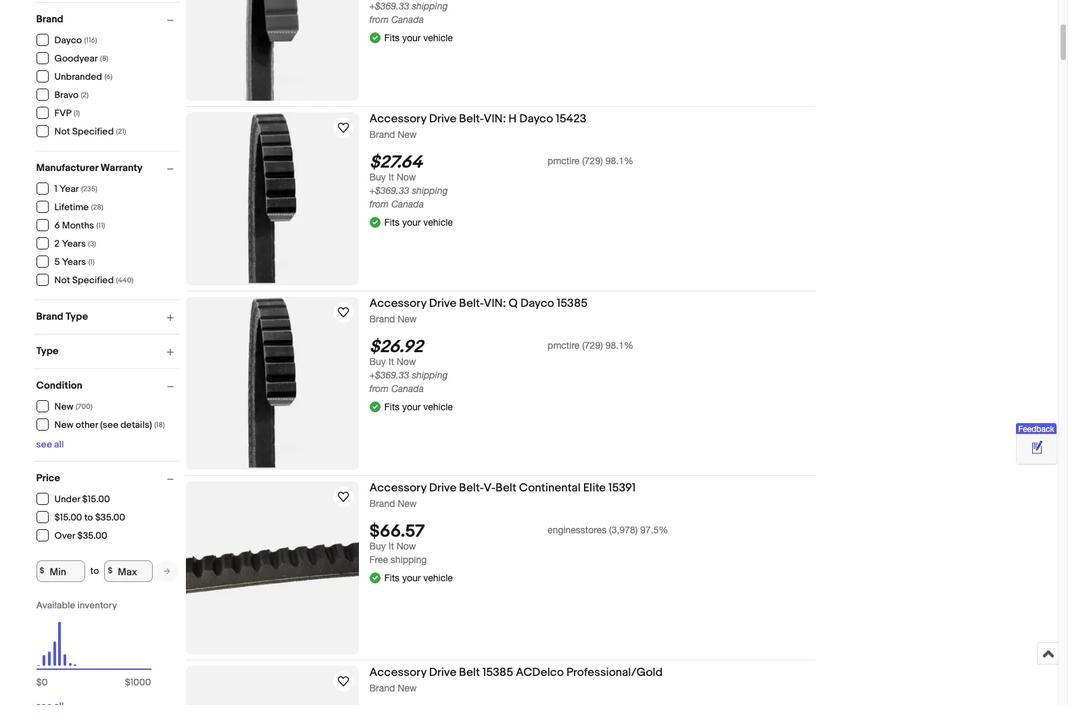 Task type: describe. For each thing, give the bounding box(es) containing it.
watch accessory drive belt-vin: h dayco 15423 image
[[335, 120, 351, 136]]

other
[[76, 419, 98, 431]]

accessory drive belt-vin: h dayco 15423 image
[[186, 112, 359, 285]]

feedback
[[1019, 425, 1055, 434]]

brand down 5
[[36, 310, 63, 323]]

goodyear
[[54, 53, 98, 64]]

(6)
[[105, 72, 113, 81]]

3 your from the top
[[402, 402, 421, 412]]

1 vertical spatial $15.00
[[54, 512, 82, 524]]

fvp (1)
[[54, 108, 80, 119]]

(729) for $27.64
[[583, 156, 603, 167]]

specified for manufacturer warranty
[[72, 275, 114, 286]]

accessory drive belt-v-belt continental elite 15391 link
[[370, 482, 816, 498]]

pmctire (729) 98.1% buy it now +$369.33 shipping from canada for $27.64
[[370, 156, 634, 210]]

belt inside accessory drive belt 15385 acdelco professional/gold brand new
[[459, 666, 480, 680]]

canada for $27.64
[[392, 199, 424, 210]]

see
[[36, 439, 52, 450]]

lifetime (28)
[[54, 202, 103, 213]]

0
[[42, 677, 48, 688]]

(700)
[[76, 403, 93, 411]]

$66.57
[[370, 522, 425, 543]]

condition button
[[36, 379, 180, 392]]

watch accessory drive belt-v-belt continental elite 15391 image
[[335, 489, 351, 505]]

accessory drive belt-vin: h dayco 15423 brand new
[[370, 112, 587, 140]]

accessory drive belt-vin: h dayco 15423 heading
[[370, 112, 587, 126]]

1 fits your vehicle from the top
[[385, 32, 453, 43]]

free
[[370, 555, 388, 566]]

accessory drive belt-vin: q dayco 15385 brand new
[[370, 297, 588, 325]]

manufacturer warranty
[[36, 161, 143, 174]]

brand inside accessory drive belt 15385 acdelco professional/gold brand new
[[370, 683, 395, 694]]

(3,978)
[[610, 525, 638, 536]]

new left (700)
[[54, 401, 73, 413]]

canada inside +$369.33 shipping from canada
[[392, 14, 424, 25]]

now for $26.92
[[397, 357, 416, 367]]

not for brand
[[54, 126, 70, 137]]

15385 inside accessory drive belt 15385 acdelco professional/gold brand new
[[483, 666, 514, 680]]

from for $27.64
[[370, 199, 389, 210]]

buy for $27.64
[[370, 172, 386, 183]]

4 and text__icon image from the top
[[370, 572, 381, 583]]

over $35.00
[[54, 530, 107, 542]]

years for 5 years
[[62, 256, 86, 268]]

4 fits from the top
[[385, 573, 400, 584]]

condition
[[36, 379, 82, 392]]

$35.00 inside over $35.00 'link'
[[77, 530, 107, 542]]

+$369.33 for $27.64
[[370, 185, 410, 196]]

under $15.00 link
[[36, 493, 111, 505]]

belt- for $66.57
[[459, 482, 484, 495]]

price
[[36, 472, 60, 485]]

(21)
[[116, 127, 126, 136]]

elite
[[584, 482, 606, 495]]

it for $27.64
[[389, 172, 394, 183]]

inventory
[[77, 600, 117, 611]]

it inside enginesstores (3,978) 97.5% buy it now free shipping
[[389, 541, 394, 552]]

Minimum Value in $ text field
[[36, 560, 85, 582]]

watch accessory drive belt-vin: q dayco 15385 image
[[335, 304, 351, 321]]

accessory drive belt-vin: h dayco 15423 link
[[370, 112, 816, 129]]

canada for $26.92
[[392, 384, 424, 395]]

+$369.33 shipping from canada
[[370, 1, 448, 25]]

see all
[[36, 439, 64, 450]]

over
[[54, 530, 75, 542]]

(11)
[[96, 221, 105, 230]]

pmctire for $26.92
[[548, 340, 580, 351]]

manufacturer warranty button
[[36, 161, 180, 174]]

3 fits from the top
[[385, 402, 400, 412]]

new other (see details) (18)
[[54, 419, 165, 431]]

97.5%
[[641, 525, 669, 536]]

$ 0
[[36, 677, 48, 688]]

watch accessory drive belt 15385 acdelco professional/gold image
[[335, 674, 351, 690]]

accessory drive belt-v-belt continental elite 15391 heading
[[370, 482, 636, 495]]

bravo
[[54, 89, 79, 101]]

dayco for $26.92
[[521, 297, 555, 311]]

1
[[54, 183, 58, 195]]

(8)
[[100, 54, 108, 63]]

15423
[[556, 112, 587, 126]]

(28)
[[91, 203, 103, 212]]

belt- for $27.64
[[459, 112, 484, 126]]

goodyear (8)
[[54, 53, 108, 64]]

unbranded (6)
[[54, 71, 113, 83]]

2 years (3)
[[54, 238, 96, 250]]

from for $26.92
[[370, 384, 389, 395]]

specified for brand
[[72, 126, 114, 137]]

(116)
[[84, 36, 97, 45]]

shipping inside +$369.33 shipping from canada
[[412, 1, 448, 12]]

brand type button
[[36, 310, 180, 323]]

accessory drive belt 15385 acdelco professional/gold link
[[370, 666, 816, 683]]

drive for $66.57
[[429, 482, 457, 495]]

new (700)
[[54, 401, 93, 413]]

$15.00 to $35.00
[[54, 512, 125, 524]]

professional/gold
[[567, 666, 663, 680]]

+$369.33 inside +$369.33 shipping from canada
[[370, 1, 410, 12]]

price button
[[36, 472, 180, 485]]

not specified (440)
[[54, 275, 134, 286]]

(235)
[[81, 185, 97, 193]]

$15.00 to $35.00 link
[[36, 511, 126, 524]]

98.1% for $27.64
[[606, 156, 634, 167]]

new inside accessory drive belt-vin: q dayco 15385 brand new
[[398, 314, 417, 325]]

buy inside enginesstores (3,978) 97.5% buy it now free shipping
[[370, 541, 386, 552]]

months
[[62, 220, 94, 231]]

h
[[509, 112, 517, 126]]

4 your from the top
[[402, 573, 421, 584]]

pmctire (729) 98.1% buy it now +$369.33 shipping from canada for $26.92
[[370, 340, 634, 395]]

1000
[[130, 677, 151, 688]]

dayco (116)
[[54, 35, 97, 46]]

(see
[[100, 419, 119, 431]]

all
[[54, 439, 64, 450]]

2 fits your vehicle from the top
[[385, 217, 453, 228]]

new up all
[[54, 419, 73, 431]]

0 vertical spatial $15.00
[[82, 494, 110, 505]]

3 and text__icon image from the top
[[370, 401, 381, 411]]

enginesstores (3,978) 97.5% buy it now free shipping
[[370, 525, 669, 566]]

new inside accessory drive belt 15385 acdelco professional/gold brand new
[[398, 683, 417, 694]]

1 your from the top
[[402, 32, 421, 43]]

accessory drive belt-vin: q dayco 15385 heading
[[370, 297, 588, 311]]

$35.00 inside $15.00 to $35.00 link
[[95, 512, 125, 524]]

belt inside the accessory drive belt-v-belt continental elite 15391 brand new
[[496, 482, 517, 495]]

under
[[54, 494, 80, 505]]

accessory drive belt-v-belt continental elite 15391 brand new
[[370, 482, 636, 509]]

accessory for $26.92
[[370, 297, 427, 311]]



Task type: locate. For each thing, give the bounding box(es) containing it.
1 vertical spatial (729)
[[583, 340, 603, 351]]

2 buy from the top
[[370, 357, 386, 367]]

canada
[[392, 14, 424, 25], [392, 199, 424, 210], [392, 384, 424, 395]]

now inside enginesstores (3,978) 97.5% buy it now free shipping
[[397, 541, 416, 552]]

2 vertical spatial +$369.33
[[370, 370, 410, 381]]

2 vertical spatial buy
[[370, 541, 386, 552]]

pmctire for $27.64
[[548, 156, 580, 167]]

2 accessory from the top
[[370, 297, 427, 311]]

accessory drive belt-vin: 0 dayco 17320 image
[[186, 0, 359, 101]]

(3)
[[88, 239, 96, 248]]

0 vertical spatial it
[[389, 172, 394, 183]]

1 horizontal spatial 15385
[[557, 297, 588, 311]]

98.1% down accessory drive belt-vin: q dayco 15385 link on the top
[[606, 340, 634, 351]]

accessory drive belt 15385 acdelco professional/gold brand new
[[370, 666, 663, 694]]

2 fits from the top
[[385, 217, 400, 228]]

2 vin: from the top
[[484, 297, 506, 311]]

1 vertical spatial from
[[370, 199, 389, 210]]

6 months (11)
[[54, 220, 105, 231]]

(729) down accessory drive belt-vin: q dayco 15385 link on the top
[[583, 340, 603, 351]]

1 98.1% from the top
[[606, 156, 634, 167]]

vin: left h
[[484, 112, 506, 126]]

1 buy from the top
[[370, 172, 386, 183]]

pmctire (729) 98.1% buy it now +$369.33 shipping from canada down the accessory drive belt-vin: h dayco 15423 brand new
[[370, 156, 634, 210]]

6
[[54, 220, 60, 231]]

to
[[84, 512, 93, 524], [90, 566, 99, 577]]

brand inside the accessory drive belt-vin: h dayco 15423 brand new
[[370, 129, 395, 140]]

0 vertical spatial not
[[54, 126, 70, 137]]

vin: inside the accessory drive belt-vin: h dayco 15423 brand new
[[484, 112, 506, 126]]

$35.00 down under $15.00
[[95, 512, 125, 524]]

15385 left acdelco
[[483, 666, 514, 680]]

2 pmctire (729) 98.1% buy it now +$369.33 shipping from canada from the top
[[370, 340, 634, 395]]

from
[[370, 14, 389, 25], [370, 199, 389, 210], [370, 384, 389, 395]]

drive inside the accessory drive belt-v-belt continental elite 15391 brand new
[[429, 482, 457, 495]]

2 (729) from the top
[[583, 340, 603, 351]]

not specified (21)
[[54, 126, 126, 137]]

belt- for $26.92
[[459, 297, 484, 311]]

3 now from the top
[[397, 541, 416, 552]]

0 vertical spatial $35.00
[[95, 512, 125, 524]]

type up 'condition'
[[36, 345, 59, 358]]

1 vertical spatial 98.1%
[[606, 340, 634, 351]]

$27.64
[[370, 152, 423, 173]]

3 vehicle from the top
[[424, 402, 453, 412]]

2 vertical spatial dayco
[[521, 297, 555, 311]]

4 vehicle from the top
[[424, 573, 453, 584]]

0 horizontal spatial belt
[[459, 666, 480, 680]]

brand up $27.64
[[370, 129, 395, 140]]

and text__icon image
[[370, 31, 381, 42], [370, 216, 381, 227], [370, 401, 381, 411], [370, 572, 381, 583]]

accessory inside the accessory drive belt-vin: h dayco 15423 brand new
[[370, 112, 427, 126]]

1 and text__icon image from the top
[[370, 31, 381, 42]]

2 vertical spatial belt-
[[459, 482, 484, 495]]

1 vertical spatial $35.00
[[77, 530, 107, 542]]

0 vertical spatial belt
[[496, 482, 517, 495]]

0 vertical spatial buy
[[370, 172, 386, 183]]

1 vertical spatial not
[[54, 275, 70, 286]]

1 vertical spatial belt-
[[459, 297, 484, 311]]

5
[[54, 256, 60, 268]]

vin: for $26.92
[[484, 297, 506, 311]]

0 horizontal spatial (1)
[[74, 109, 80, 118]]

brand
[[36, 13, 63, 25], [370, 129, 395, 140], [36, 310, 63, 323], [370, 314, 395, 325], [370, 499, 395, 509], [370, 683, 395, 694]]

(729)
[[583, 156, 603, 167], [583, 340, 603, 351]]

belt- inside accessory drive belt-vin: q dayco 15385 brand new
[[459, 297, 484, 311]]

1 vertical spatial vin:
[[484, 297, 506, 311]]

3 it from the top
[[389, 541, 394, 552]]

over $35.00 link
[[36, 529, 108, 542]]

new up '$66.57'
[[398, 499, 417, 509]]

now
[[397, 172, 416, 183], [397, 357, 416, 367], [397, 541, 416, 552]]

1 it from the top
[[389, 172, 394, 183]]

(1) right fvp
[[74, 109, 80, 118]]

belt- inside the accessory drive belt-vin: h dayco 15423 brand new
[[459, 112, 484, 126]]

(2)
[[81, 91, 89, 99]]

1 horizontal spatial (1)
[[88, 258, 95, 267]]

accessory
[[370, 112, 427, 126], [370, 297, 427, 311], [370, 482, 427, 495], [370, 666, 427, 680]]

$15.00 up over $35.00 'link'
[[54, 512, 82, 524]]

0 vertical spatial canada
[[392, 14, 424, 25]]

not down fvp
[[54, 126, 70, 137]]

15385 inside accessory drive belt-vin: q dayco 15385 brand new
[[557, 297, 588, 311]]

brand up $26.92
[[370, 314, 395, 325]]

2 specified from the top
[[72, 275, 114, 286]]

0 vertical spatial 15385
[[557, 297, 588, 311]]

dayco inside the accessory drive belt-vin: h dayco 15423 brand new
[[520, 112, 554, 126]]

2 not from the top
[[54, 275, 70, 286]]

fits your vehicle down $27.64
[[385, 217, 453, 228]]

5 years (1)
[[54, 256, 95, 268]]

and text__icon image down $27.64
[[370, 216, 381, 227]]

type button
[[36, 345, 180, 358]]

drive for $26.92
[[429, 297, 457, 311]]

(18)
[[154, 421, 165, 430]]

2 and text__icon image from the top
[[370, 216, 381, 227]]

shipping
[[412, 1, 448, 12], [412, 185, 448, 196], [412, 370, 448, 381], [391, 555, 427, 566]]

years right 2
[[62, 238, 86, 250]]

0 vertical spatial vin:
[[484, 112, 506, 126]]

new up $27.64
[[398, 129, 417, 140]]

graph of available inventory between $0 and $1000+ image
[[36, 600, 151, 695]]

accessory up '$66.57'
[[370, 482, 427, 495]]

accessory inside accessory drive belt-vin: q dayco 15385 brand new
[[370, 297, 427, 311]]

0 vertical spatial pmctire (729) 98.1% buy it now +$369.33 shipping from canada
[[370, 156, 634, 210]]

0 vertical spatial type
[[66, 310, 88, 323]]

1 from from the top
[[370, 14, 389, 25]]

1 vertical spatial type
[[36, 345, 59, 358]]

buy for $26.92
[[370, 357, 386, 367]]

your down $27.64
[[402, 217, 421, 228]]

1 +$369.33 from the top
[[370, 1, 410, 12]]

1 horizontal spatial type
[[66, 310, 88, 323]]

years right 5
[[62, 256, 86, 268]]

3 drive from the top
[[429, 482, 457, 495]]

(1) inside fvp (1)
[[74, 109, 80, 118]]

1 pmctire (729) 98.1% buy it now +$369.33 shipping from canada from the top
[[370, 156, 634, 210]]

details)
[[121, 419, 152, 431]]

fits your vehicle
[[385, 32, 453, 43], [385, 217, 453, 228], [385, 402, 453, 412], [385, 573, 453, 584]]

2 your from the top
[[402, 217, 421, 228]]

0 vertical spatial (729)
[[583, 156, 603, 167]]

1 (729) from the top
[[583, 156, 603, 167]]

1 canada from the top
[[392, 14, 424, 25]]

accessory up $26.92
[[370, 297, 427, 311]]

2 belt- from the top
[[459, 297, 484, 311]]

fits your vehicle down +$369.33 shipping from canada
[[385, 32, 453, 43]]

0 vertical spatial years
[[62, 238, 86, 250]]

accessory drive belt 15385 acdelco professional/gold heading
[[370, 666, 663, 680]]

new inside the accessory drive belt-vin: h dayco 15423 brand new
[[398, 129, 417, 140]]

15391
[[609, 482, 636, 495]]

brand button
[[36, 13, 180, 25]]

98.1% for $26.92
[[606, 340, 634, 351]]

new right watch accessory drive belt 15385 acdelco professional/gold icon
[[398, 683, 417, 694]]

fits down $26.92
[[385, 402, 400, 412]]

accessory inside the accessory drive belt-v-belt continental elite 15391 brand new
[[370, 482, 427, 495]]

98.1% down accessory drive belt-vin: h dayco 15423 link
[[606, 156, 634, 167]]

2 98.1% from the top
[[606, 340, 634, 351]]

1 vertical spatial (1)
[[88, 258, 95, 267]]

vin: for $27.64
[[484, 112, 506, 126]]

accessory drive belt-v-belt continental elite 15391 image
[[186, 542, 359, 595]]

1 year (235)
[[54, 183, 97, 195]]

not down 5
[[54, 275, 70, 286]]

4 fits your vehicle from the top
[[385, 573, 453, 584]]

1 pmctire from the top
[[548, 156, 580, 167]]

dayco up the goodyear
[[54, 35, 82, 46]]

belt-
[[459, 112, 484, 126], [459, 297, 484, 311], [459, 482, 484, 495]]

0 vertical spatial dayco
[[54, 35, 82, 46]]

(1) down (3)
[[88, 258, 95, 267]]

1 accessory from the top
[[370, 112, 427, 126]]

fits your vehicle down free
[[385, 573, 453, 584]]

and text__icon image down +$369.33 shipping from canada
[[370, 31, 381, 42]]

dayco right h
[[520, 112, 554, 126]]

now for $27.64
[[397, 172, 416, 183]]

brand inside accessory drive belt-vin: q dayco 15385 brand new
[[370, 314, 395, 325]]

2 it from the top
[[389, 357, 394, 367]]

0 vertical spatial 98.1%
[[606, 156, 634, 167]]

accessory drive belt-vin: q dayco 15385 link
[[370, 297, 816, 313]]

drive inside accessory drive belt 15385 acdelco professional/gold brand new
[[429, 666, 457, 680]]

1 drive from the top
[[429, 112, 457, 126]]

3 accessory from the top
[[370, 482, 427, 495]]

accessory right watch accessory drive belt 15385 acdelco professional/gold icon
[[370, 666, 427, 680]]

0 vertical spatial from
[[370, 14, 389, 25]]

$ 1000
[[125, 677, 151, 688]]

brand up '$66.57'
[[370, 499, 395, 509]]

to right minimum value in $ text field
[[90, 566, 99, 577]]

1 fits from the top
[[385, 32, 400, 43]]

0 vertical spatial +$369.33
[[370, 1, 410, 12]]

+$369.33
[[370, 1, 410, 12], [370, 185, 410, 196], [370, 370, 410, 381]]

v-
[[484, 482, 496, 495]]

1 vertical spatial specified
[[72, 275, 114, 286]]

accessory drive belt-vin: q dayco 15385 image
[[186, 297, 359, 470]]

2 vertical spatial now
[[397, 541, 416, 552]]

your
[[402, 32, 421, 43], [402, 217, 421, 228], [402, 402, 421, 412], [402, 573, 421, 584]]

1 years from the top
[[62, 238, 86, 250]]

available
[[36, 600, 75, 611]]

2 vertical spatial from
[[370, 384, 389, 395]]

1 vertical spatial now
[[397, 357, 416, 367]]

q
[[509, 297, 518, 311]]

2 +$369.33 from the top
[[370, 185, 410, 196]]

lifetime
[[54, 202, 89, 213]]

brand inside the accessory drive belt-v-belt continental elite 15391 brand new
[[370, 499, 395, 509]]

1 vertical spatial years
[[62, 256, 86, 268]]

3 fits your vehicle from the top
[[385, 402, 453, 412]]

vin:
[[484, 112, 506, 126], [484, 297, 506, 311]]

drive for $27.64
[[429, 112, 457, 126]]

1 horizontal spatial belt
[[496, 482, 517, 495]]

fvp
[[54, 108, 71, 119]]

+$369.33 for $26.92
[[370, 370, 410, 381]]

acdelco
[[516, 666, 564, 680]]

1 vertical spatial canada
[[392, 199, 424, 210]]

it
[[389, 172, 394, 183], [389, 357, 394, 367], [389, 541, 394, 552]]

2 pmctire from the top
[[548, 340, 580, 351]]

$15.00 up $15.00 to $35.00
[[82, 494, 110, 505]]

fits down $27.64
[[385, 217, 400, 228]]

1 vertical spatial +$369.33
[[370, 185, 410, 196]]

3 +$369.33 from the top
[[370, 370, 410, 381]]

(440)
[[116, 276, 134, 285]]

0 vertical spatial (1)
[[74, 109, 80, 118]]

0 vertical spatial now
[[397, 172, 416, 183]]

2 years from the top
[[62, 256, 86, 268]]

specified down 5 years (1)
[[72, 275, 114, 286]]

$26.92
[[370, 337, 424, 358]]

fits your vehicle down $26.92
[[385, 402, 453, 412]]

brand right watch accessory drive belt 15385 acdelco professional/gold icon
[[370, 683, 395, 694]]

1 vertical spatial to
[[90, 566, 99, 577]]

belt
[[496, 482, 517, 495], [459, 666, 480, 680]]

warranty
[[101, 161, 143, 174]]

1 vin: from the top
[[484, 112, 506, 126]]

0 vertical spatial specified
[[72, 126, 114, 137]]

1 vertical spatial pmctire
[[548, 340, 580, 351]]

vin: left q
[[484, 297, 506, 311]]

3 from from the top
[[370, 384, 389, 395]]

1 now from the top
[[397, 172, 416, 183]]

see all button
[[36, 439, 64, 450]]

(1) inside 5 years (1)
[[88, 258, 95, 267]]

it for $26.92
[[389, 357, 394, 367]]

1 vertical spatial it
[[389, 357, 394, 367]]

1 specified from the top
[[72, 126, 114, 137]]

dayco inside accessory drive belt-vin: q dayco 15385 brand new
[[521, 297, 555, 311]]

your down '$66.57'
[[402, 573, 421, 584]]

shipping inside enginesstores (3,978) 97.5% buy it now free shipping
[[391, 555, 427, 566]]

brand type
[[36, 310, 88, 323]]

brand up 'dayco (116)'
[[36, 13, 63, 25]]

and text__icon image down $26.92
[[370, 401, 381, 411]]

year
[[60, 183, 79, 195]]

pmctire down accessory drive belt-vin: q dayco 15385 link on the top
[[548, 340, 580, 351]]

new up $26.92
[[398, 314, 417, 325]]

under $15.00
[[54, 494, 110, 505]]

pmctire (729) 98.1% buy it now +$369.33 shipping from canada down accessory drive belt-vin: q dayco 15385 brand new
[[370, 340, 634, 395]]

3 canada from the top
[[392, 384, 424, 395]]

$35.00
[[95, 512, 125, 524], [77, 530, 107, 542]]

fits down free
[[385, 573, 400, 584]]

specified
[[72, 126, 114, 137], [72, 275, 114, 286]]

to down under $15.00
[[84, 512, 93, 524]]

0 horizontal spatial type
[[36, 345, 59, 358]]

0 vertical spatial belt-
[[459, 112, 484, 126]]

1 vertical spatial belt
[[459, 666, 480, 680]]

enginesstores
[[548, 525, 607, 536]]

2 vertical spatial it
[[389, 541, 394, 552]]

years
[[62, 238, 86, 250], [62, 256, 86, 268]]

2 from from the top
[[370, 199, 389, 210]]

vin: inside accessory drive belt-vin: q dayco 15385 brand new
[[484, 297, 506, 311]]

2 vehicle from the top
[[424, 217, 453, 228]]

3 buy from the top
[[370, 541, 386, 552]]

2 canada from the top
[[392, 199, 424, 210]]

accessory inside accessory drive belt 15385 acdelco professional/gold brand new
[[370, 666, 427, 680]]

specified left the (21)
[[72, 126, 114, 137]]

pmctire down 15423
[[548, 156, 580, 167]]

manufacturer
[[36, 161, 98, 174]]

3 belt- from the top
[[459, 482, 484, 495]]

$35.00 down $15.00 to $35.00
[[77, 530, 107, 542]]

1 vertical spatial 15385
[[483, 666, 514, 680]]

0 vertical spatial pmctire
[[548, 156, 580, 167]]

accessory for $66.57
[[370, 482, 427, 495]]

1 vertical spatial pmctire (729) 98.1% buy it now +$369.33 shipping from canada
[[370, 340, 634, 395]]

type down not specified (440)
[[66, 310, 88, 323]]

not for manufacturer warranty
[[54, 275, 70, 286]]

pmctire
[[548, 156, 580, 167], [548, 340, 580, 351]]

(729) for $26.92
[[583, 340, 603, 351]]

available inventory
[[36, 600, 117, 611]]

bravo (2)
[[54, 89, 89, 101]]

1 belt- from the top
[[459, 112, 484, 126]]

years for 2 years
[[62, 238, 86, 250]]

0 horizontal spatial 15385
[[483, 666, 514, 680]]

Maximum Value in $ text field
[[104, 560, 153, 582]]

0 vertical spatial to
[[84, 512, 93, 524]]

from inside +$369.33 shipping from canada
[[370, 14, 389, 25]]

1 not from the top
[[54, 126, 70, 137]]

2
[[54, 238, 60, 250]]

continental
[[519, 482, 581, 495]]

dayco right q
[[521, 297, 555, 311]]

(729) down accessory drive belt-vin: h dayco 15423 link
[[583, 156, 603, 167]]

2 drive from the top
[[429, 297, 457, 311]]

your down $26.92
[[402, 402, 421, 412]]

accessory for $27.64
[[370, 112, 427, 126]]

belt- inside the accessory drive belt-v-belt continental elite 15391 brand new
[[459, 482, 484, 495]]

2 now from the top
[[397, 357, 416, 367]]

accessory up $27.64
[[370, 112, 427, 126]]

drive inside accessory drive belt-vin: q dayco 15385 brand new
[[429, 297, 457, 311]]

$
[[40, 566, 44, 576], [108, 566, 113, 576], [36, 677, 42, 688], [125, 677, 130, 688]]

and text__icon image down free
[[370, 572, 381, 583]]

15385 right q
[[557, 297, 588, 311]]

1 vertical spatial dayco
[[520, 112, 554, 126]]

dayco for $27.64
[[520, 112, 554, 126]]

unbranded
[[54, 71, 102, 83]]

pmctire (729) 98.1% buy it now +$369.33 shipping from canada
[[370, 156, 634, 210], [370, 340, 634, 395]]

your down +$369.33 shipping from canada
[[402, 32, 421, 43]]

2 vertical spatial canada
[[392, 384, 424, 395]]

fits down +$369.33 shipping from canada
[[385, 32, 400, 43]]

drive
[[429, 112, 457, 126], [429, 297, 457, 311], [429, 482, 457, 495], [429, 666, 457, 680]]

drive inside the accessory drive belt-vin: h dayco 15423 brand new
[[429, 112, 457, 126]]

4 drive from the top
[[429, 666, 457, 680]]

new inside the accessory drive belt-v-belt continental elite 15391 brand new
[[398, 499, 417, 509]]

4 accessory from the top
[[370, 666, 427, 680]]

1 vehicle from the top
[[424, 32, 453, 43]]

1 vertical spatial buy
[[370, 357, 386, 367]]



Task type: vqa. For each thing, say whether or not it's contained in the screenshot.


